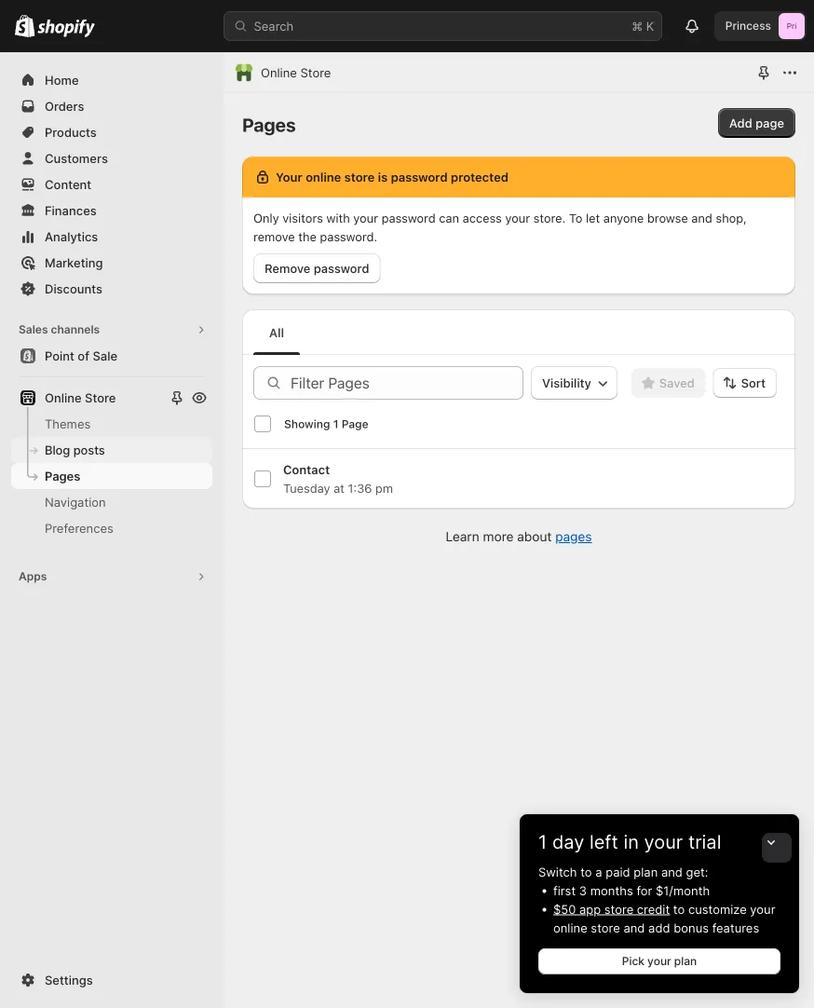 Task type: describe. For each thing, give the bounding box(es) containing it.
1
[[539, 831, 548, 854]]

1 day left in your trial element
[[520, 863, 800, 994]]

pages link
[[11, 463, 213, 489]]

bonus
[[674, 921, 710, 936]]

first
[[554, 884, 576, 898]]

1 horizontal spatial online store link
[[261, 63, 331, 82]]

pages
[[45, 469, 80, 483]]

point of sale link
[[11, 343, 213, 369]]

discounts
[[45, 282, 103, 296]]

content link
[[11, 172, 213, 198]]

point
[[45, 349, 74, 363]]

preferences link
[[11, 516, 213, 542]]

get:
[[687, 865, 709, 880]]

sales channels
[[19, 323, 100, 337]]

switch to a paid plan and get:
[[539, 865, 709, 880]]

$1/month
[[656, 884, 711, 898]]

customize
[[689, 903, 747, 917]]

0 horizontal spatial online store link
[[11, 385, 166, 411]]

0 horizontal spatial shopify image
[[15, 15, 35, 37]]

preferences
[[45, 521, 114, 536]]

1 horizontal spatial online store
[[261, 65, 331, 80]]

content
[[45, 177, 92, 192]]

princess image
[[779, 13, 806, 39]]

point of sale
[[45, 349, 118, 363]]

settings
[[45, 973, 93, 988]]

features
[[713, 921, 760, 936]]

customers
[[45, 151, 108, 165]]

1 day left in your trial
[[539, 831, 722, 854]]

app
[[580, 903, 602, 917]]

home link
[[11, 67, 213, 93]]

marketing link
[[11, 250, 213, 276]]

marketing
[[45, 255, 103, 270]]

pick your plan link
[[539, 949, 781, 975]]

sales
[[19, 323, 48, 337]]

for
[[637, 884, 653, 898]]

channels
[[51, 323, 100, 337]]

0 vertical spatial store
[[605, 903, 634, 917]]

of
[[78, 349, 89, 363]]

months
[[591, 884, 634, 898]]

1 horizontal spatial shopify image
[[38, 19, 95, 38]]

and for plan
[[662, 865, 683, 880]]

finances
[[45, 203, 97, 218]]

0 vertical spatial plan
[[634, 865, 658, 880]]

your inside to customize your online store and add bonus features
[[751, 903, 776, 917]]

trial
[[689, 831, 722, 854]]



Task type: locate. For each thing, give the bounding box(es) containing it.
your inside "dropdown button"
[[645, 831, 684, 854]]

online right online store icon at left top
[[261, 65, 297, 80]]

online store link up themes
[[11, 385, 166, 411]]

switch
[[539, 865, 578, 880]]

your
[[645, 831, 684, 854], [751, 903, 776, 917], [648, 955, 672, 969]]

store inside to customize your online store and add bonus features
[[591, 921, 621, 936]]

0 horizontal spatial to
[[581, 865, 593, 880]]

0 horizontal spatial store
[[85, 391, 116, 405]]

online store down search
[[261, 65, 331, 80]]

$50 app store credit
[[554, 903, 671, 917]]

point of sale button
[[0, 343, 224, 369]]

navigation link
[[11, 489, 213, 516]]

orders link
[[11, 93, 213, 119]]

$50 app store credit link
[[554, 903, 671, 917]]

finances link
[[11, 198, 213, 224]]

to left a on the right of page
[[581, 865, 593, 880]]

settings link
[[11, 968, 213, 994]]

store
[[301, 65, 331, 80], [85, 391, 116, 405]]

0 horizontal spatial plan
[[634, 865, 658, 880]]

themes link
[[11, 411, 213, 437]]

store down months
[[605, 903, 634, 917]]

k
[[647, 19, 655, 33]]

and
[[662, 865, 683, 880], [624, 921, 646, 936]]

products link
[[11, 119, 213, 145]]

0 vertical spatial online
[[261, 65, 297, 80]]

your right pick
[[648, 955, 672, 969]]

1 vertical spatial store
[[85, 391, 116, 405]]

⌘ k
[[632, 19, 655, 33]]

blog posts link
[[11, 437, 213, 463]]

plan up for
[[634, 865, 658, 880]]

1 vertical spatial online store
[[45, 391, 116, 405]]

store up themes 'link' on the left top
[[85, 391, 116, 405]]

and left add
[[624, 921, 646, 936]]

customers link
[[11, 145, 213, 172]]

plan
[[634, 865, 658, 880], [675, 955, 698, 969]]

sales channels button
[[11, 317, 213, 343]]

1 horizontal spatial to
[[674, 903, 686, 917]]

to
[[581, 865, 593, 880], [674, 903, 686, 917]]

1 horizontal spatial plan
[[675, 955, 698, 969]]

paid
[[606, 865, 631, 880]]

1 day left in your trial button
[[520, 815, 800, 854]]

a
[[596, 865, 603, 880]]

1 horizontal spatial and
[[662, 865, 683, 880]]

sale
[[93, 349, 118, 363]]

0 vertical spatial store
[[301, 65, 331, 80]]

shopify image
[[15, 15, 35, 37], [38, 19, 95, 38]]

0 vertical spatial your
[[645, 831, 684, 854]]

0 vertical spatial and
[[662, 865, 683, 880]]

1 horizontal spatial online
[[261, 65, 297, 80]]

orders
[[45, 99, 84, 113]]

and up $1/month at the bottom
[[662, 865, 683, 880]]

store right online store icon at left top
[[301, 65, 331, 80]]

blog
[[45, 443, 70, 457]]

store down $50 app store credit link
[[591, 921, 621, 936]]

2 vertical spatial your
[[648, 955, 672, 969]]

apps button
[[11, 564, 213, 590]]

analytics link
[[11, 224, 213, 250]]

0 horizontal spatial online
[[45, 391, 82, 405]]

apps
[[19, 570, 47, 584]]

1 vertical spatial store
[[591, 921, 621, 936]]

0 vertical spatial online store link
[[261, 63, 331, 82]]

home
[[45, 73, 79, 87]]

online store link
[[261, 63, 331, 82], [11, 385, 166, 411]]

add
[[649, 921, 671, 936]]

store
[[605, 903, 634, 917], [591, 921, 621, 936]]

0 vertical spatial online store
[[261, 65, 331, 80]]

to inside to customize your online store and add bonus features
[[674, 903, 686, 917]]

online
[[554, 921, 588, 936]]

3
[[580, 884, 587, 898]]

and inside to customize your online store and add bonus features
[[624, 921, 646, 936]]

navigation
[[45, 495, 106, 510]]

plan down bonus
[[675, 955, 698, 969]]

⌘
[[632, 19, 644, 33]]

online up themes
[[45, 391, 82, 405]]

1 vertical spatial plan
[[675, 955, 698, 969]]

online store
[[261, 65, 331, 80], [45, 391, 116, 405]]

online
[[261, 65, 297, 80], [45, 391, 82, 405]]

posts
[[73, 443, 105, 457]]

1 horizontal spatial store
[[301, 65, 331, 80]]

0 horizontal spatial online store
[[45, 391, 116, 405]]

0 horizontal spatial and
[[624, 921, 646, 936]]

online store link down search
[[261, 63, 331, 82]]

princess
[[726, 19, 772, 33]]

day
[[553, 831, 585, 854]]

your up 'features'
[[751, 903, 776, 917]]

left
[[590, 831, 619, 854]]

and for store
[[624, 921, 646, 936]]

1 vertical spatial online
[[45, 391, 82, 405]]

1 vertical spatial and
[[624, 921, 646, 936]]

to customize your online store and add bonus features
[[554, 903, 776, 936]]

0 vertical spatial to
[[581, 865, 593, 880]]

1 vertical spatial online store link
[[11, 385, 166, 411]]

first 3 months for $1/month
[[554, 884, 711, 898]]

online store image
[[235, 63, 254, 82]]

in
[[624, 831, 640, 854]]

search
[[254, 19, 294, 33]]

products
[[45, 125, 97, 139]]

blog posts
[[45, 443, 105, 457]]

themes
[[45, 417, 91, 431]]

pick
[[623, 955, 645, 969]]

1 vertical spatial to
[[674, 903, 686, 917]]

your right the in
[[645, 831, 684, 854]]

pick your plan
[[623, 955, 698, 969]]

1 vertical spatial your
[[751, 903, 776, 917]]

$50
[[554, 903, 576, 917]]

discounts link
[[11, 276, 213, 302]]

to down $1/month at the bottom
[[674, 903, 686, 917]]

online store up themes
[[45, 391, 116, 405]]

credit
[[638, 903, 671, 917]]

analytics
[[45, 229, 98, 244]]



Task type: vqa. For each thing, say whether or not it's contained in the screenshot.
Day
yes



